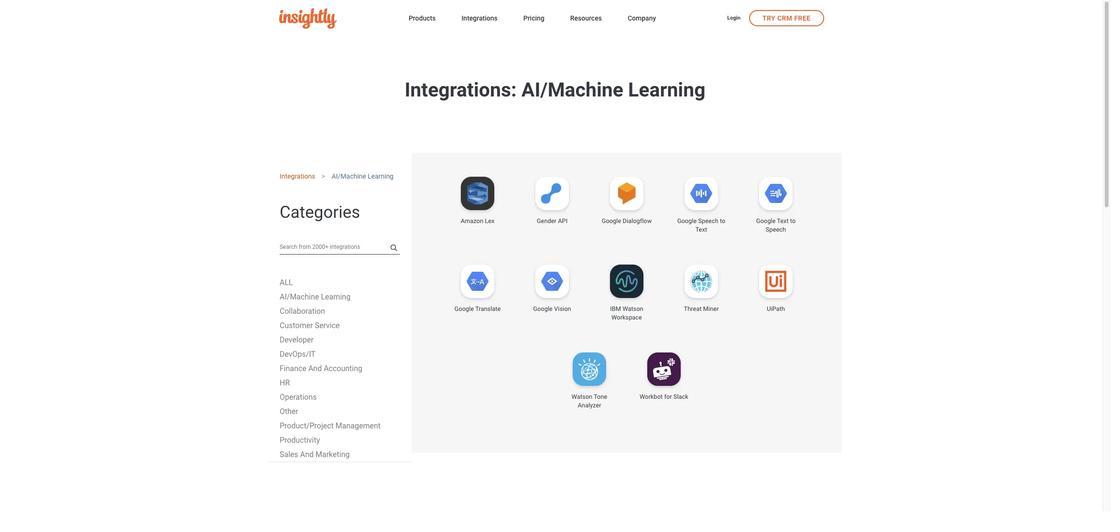 Task type: vqa. For each thing, say whether or not it's contained in the screenshot.
the left ai/machine
yes



Task type: describe. For each thing, give the bounding box(es) containing it.
login
[[728, 15, 741, 21]]

workbot
[[640, 394, 663, 401]]

sales and marketing link
[[280, 450, 350, 459]]

threat miner
[[684, 306, 719, 313]]

collaboration link
[[280, 307, 325, 316]]

text inside google text to speech
[[777, 218, 789, 225]]

1 horizontal spatial learning
[[368, 173, 394, 180]]

devops/it
[[280, 350, 316, 359]]

insightly logo link
[[279, 8, 394, 29]]

customer
[[280, 321, 313, 330]]

miner
[[703, 306, 719, 313]]

>
[[322, 173, 325, 180]]

product/project
[[280, 422, 334, 431]]

0 horizontal spatial integrations link
[[280, 173, 315, 180]]

google for google text to speech
[[756, 218, 776, 225]]

speech inside google text to speech
[[766, 226, 786, 233]]

developer link
[[280, 336, 314, 345]]

integrations:
[[405, 78, 517, 101]]

customer service
[[280, 321, 340, 330]]

ai/machine learning link
[[280, 292, 351, 302]]

all
[[280, 278, 293, 287]]

collaboration
[[280, 307, 325, 316]]

productivity link
[[280, 436, 320, 445]]

gender api
[[537, 218, 568, 225]]

operations
[[280, 393, 317, 402]]

finance
[[280, 364, 307, 373]]

product/project management
[[280, 422, 381, 431]]

customer service link
[[280, 321, 340, 330]]

google dialogflow
[[602, 218, 652, 225]]

company link
[[628, 12, 656, 25]]

google text to speech
[[756, 218, 796, 233]]

0 horizontal spatial ai/machine
[[280, 292, 319, 302]]

try crm free button
[[749, 10, 824, 26]]

google for google vision
[[533, 306, 553, 313]]

workspace
[[612, 314, 642, 321]]

products link
[[409, 12, 436, 25]]

translate
[[475, 306, 501, 313]]

resources link
[[570, 12, 602, 25]]

and for finance
[[308, 364, 322, 373]]

categories
[[280, 203, 360, 222]]

watson tone analyzer
[[572, 394, 608, 409]]

login link
[[728, 14, 741, 23]]

lex
[[485, 218, 495, 225]]

0 horizontal spatial learning
[[321, 292, 351, 302]]

uipath
[[767, 306, 785, 313]]

try crm free link
[[749, 10, 824, 26]]

crm
[[778, 14, 793, 22]]

0 vertical spatial ai/machine
[[522, 78, 624, 101]]

marketing
[[316, 450, 350, 459]]

all link
[[280, 278, 293, 287]]

google for google speech to text
[[677, 218, 697, 225]]

speech inside google speech to text
[[698, 218, 719, 225]]

watson inside watson tone analyzer
[[572, 394, 593, 401]]

google for google translate
[[455, 306, 474, 313]]

accounting
[[324, 364, 363, 373]]

slack
[[674, 394, 689, 401]]

threat
[[684, 306, 702, 313]]

text inside google speech to text
[[696, 226, 707, 233]]

service
[[315, 321, 340, 330]]

operations link
[[280, 393, 317, 402]]



Task type: locate. For each thing, give the bounding box(es) containing it.
Search from 2000+ integrations text field
[[280, 239, 400, 255]]

ai/machine
[[522, 78, 624, 101], [332, 173, 366, 180], [280, 292, 319, 302]]

developer
[[280, 336, 314, 345]]

watson
[[623, 306, 644, 313], [572, 394, 593, 401]]

google inside google speech to text
[[677, 218, 697, 225]]

google translate
[[455, 306, 501, 313]]

1 horizontal spatial watson
[[623, 306, 644, 313]]

1 vertical spatial and
[[300, 450, 314, 459]]

0 horizontal spatial watson
[[572, 394, 593, 401]]

gender
[[537, 218, 557, 225]]

1 to from the left
[[720, 218, 726, 225]]

try crm free
[[763, 14, 811, 22]]

sales and marketing
[[280, 450, 350, 459]]

resources
[[570, 14, 602, 22]]

1 vertical spatial watson
[[572, 394, 593, 401]]

integrations: ai/machine learning
[[405, 78, 706, 101]]

2 to from the left
[[790, 218, 796, 225]]

watson up workspace
[[623, 306, 644, 313]]

2 horizontal spatial ai/machine
[[522, 78, 624, 101]]

analyzer
[[578, 402, 601, 409]]

0 vertical spatial and
[[308, 364, 322, 373]]

pricing link
[[524, 12, 545, 25]]

google speech to text
[[677, 218, 726, 233]]

products
[[409, 14, 436, 22]]

google
[[602, 218, 621, 225], [677, 218, 697, 225], [756, 218, 776, 225], [455, 306, 474, 313], [533, 306, 553, 313]]

watson inside ibm watson workspace
[[623, 306, 644, 313]]

0 vertical spatial speech
[[698, 218, 719, 225]]

free
[[795, 14, 811, 22]]

0 horizontal spatial to
[[720, 218, 726, 225]]

to
[[720, 218, 726, 225], [790, 218, 796, 225]]

amazon lex
[[461, 218, 495, 225]]

watson up analyzer
[[572, 394, 593, 401]]

1 horizontal spatial speech
[[766, 226, 786, 233]]

integrations
[[462, 14, 498, 22], [280, 173, 315, 180]]

google for google dialogflow
[[602, 218, 621, 225]]

2 horizontal spatial learning
[[628, 78, 706, 101]]

productivity
[[280, 436, 320, 445]]

0 vertical spatial integrations
[[462, 14, 498, 22]]

and
[[308, 364, 322, 373], [300, 450, 314, 459]]

2 vertical spatial learning
[[321, 292, 351, 302]]

text
[[777, 218, 789, 225], [696, 226, 707, 233]]

1 vertical spatial speech
[[766, 226, 786, 233]]

try
[[763, 14, 776, 22]]

1 vertical spatial ai/machine learning
[[280, 292, 351, 302]]

integrations link
[[462, 12, 498, 25], [280, 173, 315, 180]]

1 vertical spatial ai/machine
[[332, 173, 366, 180]]

1 vertical spatial integrations link
[[280, 173, 315, 180]]

google vision
[[533, 306, 571, 313]]

1 horizontal spatial ai/machine
[[332, 173, 366, 180]]

and for sales
[[300, 450, 314, 459]]

1 vertical spatial integrations
[[280, 173, 315, 180]]

0 vertical spatial integrations link
[[462, 12, 498, 25]]

ai/machine learning up collaboration
[[280, 292, 351, 302]]

for
[[664, 394, 672, 401]]

1 horizontal spatial integrations
[[462, 14, 498, 22]]

workbot for slack
[[640, 394, 689, 401]]

company
[[628, 14, 656, 22]]

to inside google speech to text
[[720, 218, 726, 225]]

0 vertical spatial learning
[[628, 78, 706, 101]]

ibm
[[610, 306, 621, 313]]

1 horizontal spatial text
[[777, 218, 789, 225]]

hr
[[280, 379, 290, 388]]

1 vertical spatial text
[[696, 226, 707, 233]]

ibm watson workspace
[[610, 306, 644, 321]]

devops/it link
[[280, 350, 316, 359]]

0 horizontal spatial text
[[696, 226, 707, 233]]

to for google text to speech
[[790, 218, 796, 225]]

1 horizontal spatial to
[[790, 218, 796, 225]]

amazon
[[461, 218, 483, 225]]

google inside google text to speech
[[756, 218, 776, 225]]

finance and accounting
[[280, 364, 363, 373]]

learning
[[628, 78, 706, 101], [368, 173, 394, 180], [321, 292, 351, 302]]

1 horizontal spatial integrations link
[[462, 12, 498, 25]]

and down productivity link
[[300, 450, 314, 459]]

0 horizontal spatial speech
[[698, 218, 719, 225]]

1 vertical spatial learning
[[368, 173, 394, 180]]

pricing
[[524, 14, 545, 22]]

management
[[336, 422, 381, 431]]

other link
[[280, 407, 298, 416]]

0 vertical spatial ai/machine learning
[[332, 173, 394, 180]]

ai/machine learning
[[332, 173, 394, 180], [280, 292, 351, 302]]

finance and accounting link
[[280, 364, 363, 373]]

ai/machine learning right > at the left of page
[[332, 173, 394, 180]]

0 vertical spatial text
[[777, 218, 789, 225]]

speech
[[698, 218, 719, 225], [766, 226, 786, 233]]

0 vertical spatial watson
[[623, 306, 644, 313]]

other
[[280, 407, 298, 416]]

hr link
[[280, 379, 290, 388]]

sales
[[280, 450, 298, 459]]

to inside google text to speech
[[790, 218, 796, 225]]

api
[[558, 218, 568, 225]]

insightly logo image
[[279, 8, 336, 29]]

0 horizontal spatial integrations
[[280, 173, 315, 180]]

product/project management link
[[280, 422, 381, 431]]

vision
[[554, 306, 571, 313]]

dialogflow
[[623, 218, 652, 225]]

and right finance
[[308, 364, 322, 373]]

2 vertical spatial ai/machine
[[280, 292, 319, 302]]

tone
[[594, 394, 608, 401]]

to for google speech to text
[[720, 218, 726, 225]]



